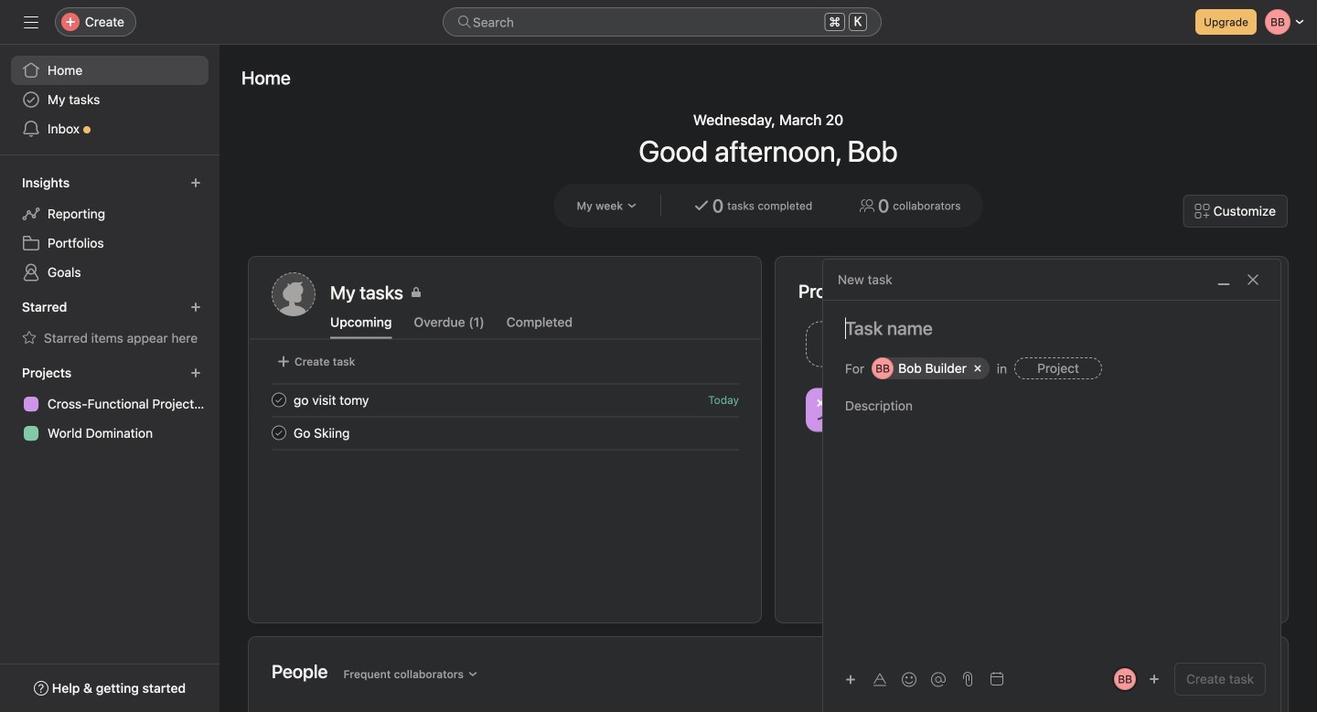 Task type: locate. For each thing, give the bounding box(es) containing it.
new insights image
[[190, 177, 201, 188]]

mark complete image down mark complete checkbox
[[268, 422, 290, 444]]

mark complete image
[[268, 389, 290, 411], [268, 422, 290, 444]]

Search tasks, projects, and more text field
[[443, 7, 882, 37]]

hide sidebar image
[[24, 15, 38, 29]]

1 mark complete image from the top
[[268, 389, 290, 411]]

global element
[[0, 45, 220, 155]]

Mark complete checkbox
[[268, 422, 290, 444]]

toolbar
[[838, 666, 955, 693]]

rocket image
[[1050, 333, 1072, 355]]

list item
[[798, 316, 1032, 372], [250, 384, 761, 417], [250, 417, 761, 450]]

1 vertical spatial mark complete image
[[268, 422, 290, 444]]

projects element
[[0, 357, 220, 452]]

add profile photo image
[[272, 273, 316, 316]]

2 mark complete image from the top
[[268, 422, 290, 444]]

minimize image
[[1216, 273, 1231, 287]]

add or remove collaborators from this task image
[[1149, 674, 1160, 685]]

dialog
[[823, 260, 1280, 712]]

None field
[[443, 7, 882, 37]]

mark complete image up mark complete option at bottom
[[268, 389, 290, 411]]

0 vertical spatial mark complete image
[[268, 389, 290, 411]]



Task type: vqa. For each thing, say whether or not it's contained in the screenshot.
switch at the bottom of page
no



Task type: describe. For each thing, give the bounding box(es) containing it.
add items to starred image
[[190, 302, 201, 313]]

insights element
[[0, 166, 220, 291]]

mark complete image for mark complete checkbox
[[268, 389, 290, 411]]

close image
[[1246, 273, 1260, 287]]

starred element
[[0, 291, 220, 357]]

mark complete image for mark complete option at bottom
[[268, 422, 290, 444]]

Mark complete checkbox
[[268, 389, 290, 411]]

at mention image
[[931, 673, 946, 687]]

new project or portfolio image
[[190, 368, 201, 379]]

Task name text field
[[823, 316, 1280, 341]]

insert an object image
[[845, 675, 856, 686]]

line_and_symbols image
[[817, 399, 839, 421]]



